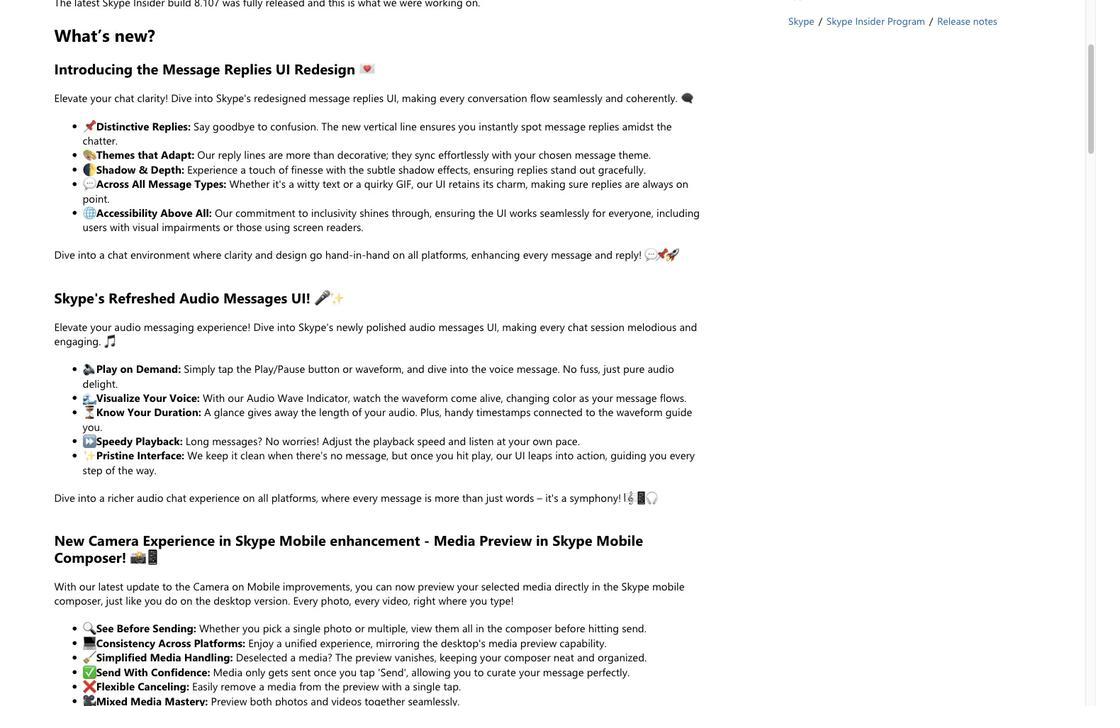 Task type: describe. For each thing, give the bounding box(es) containing it.
messages
[[438, 319, 484, 334]]

mobile up improvements,
[[279, 531, 326, 549]]

and left reply!
[[595, 247, 613, 262]]

seamlessly inside our commitment to inclusivity shines through, ensuring the ui works seamlessly for everyone, including users with visual impairments or those using screen readers.
[[540, 205, 589, 219]]

goodbye
[[213, 119, 255, 133]]

your inside 🎨 themes that adapt: our reply lines are more than decorative; they sync effortlessly with your chosen message theme. 🌓 shadow & depth: experience a touch of finesse with the subtle shadow effects, ensuring replies stand out gracefully.
[[515, 147, 536, 162]]

skype insider program link
[[825, 13, 926, 29]]

you inside say goodbye to confusion. the new vertical line ensures you instantly spot message replies amidst the chatter.
[[458, 119, 476, 133]]

a left quirky
[[356, 177, 361, 191]]

consistency
[[96, 636, 155, 650]]

can
[[376, 579, 392, 593]]

message left 'is'
[[381, 490, 422, 504]]

the right from
[[324, 679, 340, 693]]

you down keeping on the left bottom
[[454, 665, 471, 679]]

1 horizontal spatial than
[[462, 490, 483, 504]]

all for go
[[408, 247, 418, 262]]

confusion.
[[270, 119, 318, 133]]

message down pure on the bottom of page
[[616, 390, 657, 404]]

on right hand
[[393, 247, 405, 262]]

audio down way.
[[137, 490, 163, 504]]

timestamps
[[476, 405, 531, 419]]

engaging.
[[54, 334, 101, 348]]

new camera experience in skype mobile enhancement - media preview in skype mobile composer!
[[54, 531, 647, 566]]

our commitment to inclusivity shines through, ensuring the ui works seamlessly for everyone, including users with visual impairments or those using screen readers.
[[83, 205, 703, 234]]

audio down refreshed
[[114, 319, 141, 334]]

1 vertical spatial skype's
[[54, 288, 105, 307]]

no
[[330, 448, 343, 462]]

are inside 🎨 themes that adapt: our reply lines are more than decorative; they sync effortlessly with your chosen message theme. 🌓 shadow & depth: experience a touch of finesse with the subtle shadow effects, ensuring replies stand out gracefully.
[[268, 147, 283, 162]]

every inside with our latest update to the camera on mobile improvements, you can now preview your selected media directly in the skype mobile composer, just like you do on the desktop version. every photo, every video, right where you type!
[[354, 593, 379, 608]]

confidence:
[[151, 665, 210, 679]]

you up the enjoy
[[243, 621, 260, 635]]

🌊
[[83, 390, 93, 404]]

into inside elevate your audio messaging experience! dive into skype's newly polished audio messages ui, making every chat session melodious and engaging.
[[277, 319, 296, 334]]

our inside with our latest update to the camera on mobile improvements, you can now preview your selected media directly in the skype mobile composer, just like you do on the desktop version. every photo, every video, right where you type!
[[79, 579, 95, 593]]

and up amidst
[[605, 91, 623, 105]]

the right 'directly'
[[603, 579, 618, 593]]

in inside with our latest update to the camera on mobile improvements, you can now preview your selected media directly in the skype mobile composer, just like you do on the desktop version. every photo, every video, right where you type!
[[592, 579, 600, 593]]

the inside 🎨 themes that adapt: our reply lines are more than decorative; they sync effortlessly with your chosen message theme. 🌓 shadow & depth: experience a touch of finesse with the subtle shadow effects, ensuring replies stand out gracefully.
[[349, 162, 364, 176]]

0 vertical spatial where
[[193, 247, 221, 262]]

our inside whether it's a witty text or a quirky gif, our ui retains its charm, making sure replies are always on point.
[[417, 177, 433, 191]]

0 horizontal spatial media
[[267, 679, 296, 693]]

preview inside with our latest update to the camera on mobile improvements, you can now preview your selected media directly in the skype mobile composer, just like you do on the desktop version. every photo, every video, right where you type!
[[418, 579, 454, 593]]

preview up the neat
[[520, 636, 557, 650]]

and up hit
[[448, 434, 466, 448]]

there's
[[296, 448, 327, 462]]

🌐
[[83, 205, 93, 219]]

words
[[506, 490, 534, 504]]

1 horizontal spatial skype's
[[216, 91, 251, 105]]

message inside say goodbye to confusion. the new vertical line ensures you instantly spot message replies amidst the chatter.
[[545, 119, 586, 133]]

replies inside whether it's a witty text or a quirky gif, our ui retains its charm, making sure replies are always on point.
[[591, 177, 622, 191]]

quirky
[[364, 177, 393, 191]]

the down type! on the left bottom of page
[[487, 621, 502, 635]]

clarity
[[224, 247, 252, 262]]

charm,
[[496, 177, 528, 191]]

desktop
[[214, 593, 251, 608]]

of inside 🎨 themes that adapt: our reply lines are more than decorative; they sync effortlessly with your chosen message theme. 🌓 shadow & depth: experience a touch of finesse with the subtle shadow effects, ensuring replies stand out gracefully.
[[279, 162, 288, 176]]

allowing
[[411, 665, 451, 679]]

media?
[[299, 650, 332, 664]]

the right away
[[301, 405, 316, 419]]

&
[[139, 162, 148, 176]]

speedy
[[96, 434, 133, 448]]

release notes link
[[936, 13, 999, 29]]

as
[[579, 390, 589, 404]]

every inside the we keep it clean when there's no message, but once you hit play, our ui leaps into action, guiding you every step of the way.
[[670, 448, 695, 462]]

📸📱
[[130, 548, 159, 566]]

you down experience, at the left of the page
[[339, 665, 357, 679]]

🌐 accessibility above all:
[[83, 205, 212, 219]]

tap inside simply tap the play/pause button or waveform, and dive into the voice message. no fuss, just pure audio delight.
[[218, 362, 233, 376]]

your for visualize
[[143, 390, 167, 404]]

hitting
[[588, 621, 619, 635]]

message left reply!
[[551, 247, 592, 262]]

preview up the 'send',
[[355, 650, 392, 664]]

a up sent
[[290, 650, 296, 664]]

to inside 🔍 see before sending: whether you pick a single photo or multiple, view them all in the composer before hitting send. 💻 consistency across platforms: enjoy a unified experience, mirroring the desktop's media preview capability. 🧹 simplified media handling: deselected a media? the preview vanishes, keeping your composer neat and organized. ✅ send with confidence: media only gets sent once you tap 'send', allowing you to curate your message perfectly. ❌ flexible canceling: easily remove a media from the preview with a single tap.
[[474, 665, 484, 679]]

know
[[96, 405, 124, 419]]

what's new?
[[54, 23, 155, 46]]

once inside 🔍 see before sending: whether you pick a single photo or multiple, view them all in the composer before hitting send. 💻 consistency across platforms: enjoy a unified experience, mirroring the desktop's media preview capability. 🧹 simplified media handling: deselected a media? the preview vanishes, keeping your composer neat and organized. ✅ send with confidence: media only gets sent once you tap 'send', allowing you to curate your message perfectly. ❌ flexible canceling: easily remove a media from the preview with a single tap.
[[314, 665, 336, 679]]

a down users
[[99, 247, 105, 262]]

0 vertical spatial making
[[402, 91, 437, 105]]

inclusivity
[[311, 205, 357, 219]]

ensuring inside our commitment to inclusivity shines through, ensuring the ui works seamlessly for everyone, including users with visual impairments or those using screen readers.
[[435, 205, 475, 219]]

audio.
[[389, 405, 417, 419]]

directly
[[554, 579, 589, 593]]

of inside the we keep it clean when there's no message, but once you hit play, our ui leaps into action, guiding you every step of the way.
[[105, 463, 115, 477]]

1 horizontal spatial media
[[213, 665, 242, 679]]

chat left 'experience'
[[166, 490, 186, 504]]

to inside a glance gives away the length of your audio. plus, handy timestamps connected to the waveform guide you.
[[586, 405, 595, 419]]

or inside whether it's a witty text or a quirky gif, our ui retains its charm, making sure replies are always on point.
[[343, 177, 353, 191]]

-
[[424, 531, 430, 549]]

whether inside whether it's a witty text or a quirky gif, our ui retains its charm, making sure replies are always on point.
[[229, 177, 270, 191]]

connected
[[534, 405, 583, 419]]

on right do
[[180, 593, 193, 608]]

the inside say goodbye to confusion. the new vertical line ensures you instantly spot message replies amidst the chatter.
[[321, 119, 339, 133]]

distinctive
[[96, 119, 149, 133]]

with inside our commitment to inclusivity shines through, ensuring the ui works seamlessly for everyone, including users with visual impairments or those using screen readers.
[[110, 220, 130, 234]]

the up audio. at left bottom
[[384, 390, 399, 404]]

you left type! on the left bottom of page
[[470, 593, 487, 608]]

1 vertical spatial more
[[435, 490, 459, 504]]

leaps
[[528, 448, 552, 462]]

0 vertical spatial audio
[[179, 288, 219, 307]]

design
[[276, 247, 307, 262]]

1 horizontal spatial audio
[[247, 390, 275, 404]]

reply!
[[615, 247, 642, 262]]

enhancement
[[330, 531, 420, 549]]

wave
[[278, 390, 304, 404]]

just inside with our latest update to the camera on mobile improvements, you can now preview your selected media directly in the skype mobile composer, just like you do on the desktop version. every photo, every video, right where you type!
[[106, 593, 123, 608]]

your down introducing
[[90, 91, 111, 105]]

speed
[[417, 434, 445, 448]]

preview
[[479, 531, 532, 549]]

type!
[[490, 593, 514, 608]]

clean
[[240, 448, 265, 462]]

like
[[126, 593, 142, 608]]

every
[[293, 593, 318, 608]]

❌
[[83, 679, 93, 693]]

pick
[[263, 621, 282, 635]]

every up ensures
[[439, 91, 465, 105]]

readers.
[[326, 220, 363, 234]]

preview down the 'send',
[[343, 679, 379, 693]]

a down pick
[[277, 636, 282, 650]]

skype's inside elevate your audio messaging experience! dive into skype's newly polished audio messages ui, making every chat session melodious and engaging.
[[298, 319, 333, 334]]

the left desktop at the left bottom
[[195, 593, 211, 608]]

from
[[299, 679, 322, 693]]

chat up distinctive on the top
[[114, 91, 134, 105]]

vanishes,
[[395, 650, 437, 664]]

1 horizontal spatial platforms,
[[421, 247, 468, 262]]

🎤
[[315, 288, 329, 307]]

with inside with our latest update to the camera on mobile improvements, you can now preview your selected media directly in the skype mobile composer, just like you do on the desktop version. every photo, every video, right where you type!
[[54, 579, 76, 593]]

duration:
[[154, 405, 201, 419]]

or inside 🔍 see before sending: whether you pick a single photo or multiple, view them all in the composer before hitting send. 💻 consistency across platforms: enjoy a unified experience, mirroring the desktop's media preview capability. 🧹 simplified media handling: deselected a media? the preview vanishes, keeping your composer neat and organized. ✅ send with confidence: media only gets sent once you tap 'send', allowing you to curate your message perfectly. ❌ flexible canceling: easily remove a media from the preview with a single tap.
[[355, 621, 365, 635]]

0 horizontal spatial all
[[258, 490, 268, 504]]

message down redesign
[[309, 91, 350, 105]]

sure
[[568, 177, 588, 191]]

our inside our commitment to inclusivity shines through, ensuring the ui works seamlessly for everyone, including users with visual impairments or those using screen readers.
[[215, 205, 233, 219]]

conversation
[[467, 91, 527, 105]]

or inside our commitment to inclusivity shines through, ensuring the ui works seamlessly for everyone, including users with visual impairments or those using screen readers.
[[223, 220, 233, 234]]

the left 'play/pause'
[[236, 362, 251, 376]]

video,
[[382, 593, 410, 608]]

0 vertical spatial composer
[[505, 621, 552, 635]]

you left "can"
[[355, 579, 373, 593]]

0 vertical spatial message
[[162, 59, 220, 78]]

when
[[268, 448, 293, 462]]

length
[[319, 405, 349, 419]]

come
[[451, 390, 477, 404]]

1 vertical spatial no
[[265, 434, 279, 448]]

on inside whether it's a witty text or a quirky gif, our ui retains its charm, making sure replies are always on point.
[[676, 177, 688, 191]]

are inside whether it's a witty text or a quirky gif, our ui retains its charm, making sure replies are always on point.
[[625, 177, 640, 191]]

with down instantly
[[492, 147, 512, 162]]

in-
[[353, 247, 366, 262]]

mobile inside with our latest update to the camera on mobile improvements, you can now preview your selected media directly in the skype mobile composer, just like you do on the desktop version. every photo, every video, right where you type!
[[247, 579, 280, 593]]

glance
[[214, 405, 245, 419]]

themes
[[96, 147, 135, 162]]

you right guiding
[[649, 448, 667, 462]]

ensuring inside 🎨 themes that adapt: our reply lines are more than decorative; they sync effortlessly with your chosen message theme. 🌓 shadow & depth: experience a touch of finesse with the subtle shadow effects, ensuring replies stand out gracefully.
[[473, 162, 514, 176]]

you left do
[[145, 593, 162, 608]]

amidst
[[622, 119, 654, 133]]

our inside the we keep it clean when there's no message, but once you hit play, our ui leaps into action, guiding you every step of the way.
[[496, 448, 512, 462]]

0 vertical spatial with
[[203, 390, 225, 404]]

way.
[[136, 463, 157, 477]]

whether inside 🔍 see before sending: whether you pick a single photo or multiple, view them all in the composer before hitting send. 💻 consistency across platforms: enjoy a unified experience, mirroring the desktop's media preview capability. 🧹 simplified media handling: deselected a media? the preview vanishes, keeping your composer neat and organized. ✅ send with confidence: media only gets sent once you tap 'send', allowing you to curate your message perfectly. ❌ flexible canceling: easily remove a media from the preview with a single tap.
[[199, 621, 240, 635]]

elevate your audio messaging experience! dive into skype's newly polished audio messages ui, making every chat session melodious and engaging.
[[54, 319, 700, 348]]

all for photo
[[462, 621, 473, 635]]

you left hit
[[436, 448, 453, 462]]

tap inside 🔍 see before sending: whether you pick a single photo or multiple, view them all in the composer before hitting send. 💻 consistency across platforms: enjoy a unified experience, mirroring the desktop's media preview capability. 🧹 simplified media handling: deselected a media? the preview vanishes, keeping your composer neat and organized. ✅ send with confidence: media only gets sent once you tap 'send', allowing you to curate your message perfectly. ❌ flexible canceling: easily remove a media from the preview with a single tap.
[[360, 665, 375, 679]]

your up curate
[[480, 650, 501, 664]]

where inside with our latest update to the camera on mobile improvements, you can now preview your selected media directly in the skype mobile composer, just like you do on the desktop version. every photo, every video, right where you type!
[[438, 593, 467, 608]]

💌
[[359, 59, 373, 78]]

into inside the we keep it clean when there's no message, but once you hit play, our ui leaps into action, guiding you every step of the way.
[[555, 448, 574, 462]]

into up say
[[195, 91, 213, 105]]

chat inside elevate your audio messaging experience! dive into skype's newly polished audio messages ui, making every chat session melodious and engaging.
[[568, 319, 588, 334]]

a down only
[[259, 679, 264, 693]]

keep
[[206, 448, 228, 462]]

0 vertical spatial single
[[293, 621, 321, 635]]

ui inside our commitment to inclusivity shines through, ensuring the ui works seamlessly for everyone, including users with visual impairments or those using screen readers.
[[496, 205, 507, 219]]

handling:
[[184, 650, 233, 664]]

🔍
[[83, 621, 93, 635]]

chatter.
[[83, 133, 118, 147]]

the up message,
[[355, 434, 370, 448]]

replies:
[[152, 119, 191, 133]]

on right 'experience'
[[243, 490, 255, 504]]

the right the update
[[175, 579, 190, 593]]

with up "text"
[[326, 162, 346, 176]]

into down users
[[78, 247, 96, 262]]

and right clarity at the left top of the page
[[255, 247, 273, 262]]

camera inside with our latest update to the camera on mobile improvements, you can now preview your selected media directly in the skype mobile composer, just like you do on the desktop version. every photo, every video, right where you type!
[[193, 579, 229, 593]]

a left richer
[[99, 490, 105, 504]]

release
[[937, 14, 970, 27]]

message inside 🔍 see before sending: whether you pick a single photo or multiple, view them all in the composer before hitting send. 💻 consistency across platforms: enjoy a unified experience, mirroring the desktop's media preview capability. 🧹 simplified media handling: deselected a media? the preview vanishes, keeping your composer neat and organized. ✅ send with confidence: media only gets sent once you tap 'send', allowing you to curate your message perfectly. ❌ flexible canceling: easily remove a media from the preview with a single tap.
[[543, 665, 584, 679]]

we
[[187, 448, 203, 462]]

audio right polished
[[409, 319, 435, 334]]

📌
[[83, 119, 93, 133]]

color
[[553, 390, 576, 404]]

your inside a glance gives away the length of your audio. plus, handy timestamps connected to the waveform guide you.
[[365, 405, 386, 419]]

session
[[591, 319, 625, 334]]

shines
[[360, 205, 389, 219]]

a right –
[[561, 490, 567, 504]]

witty
[[297, 177, 320, 191]]

on right the play
[[120, 362, 133, 376]]

making inside elevate your audio messaging experience! dive into skype's newly polished audio messages ui, making every chat session melodious and engaging.
[[502, 319, 537, 334]]

play/pause
[[254, 362, 305, 376]]

every down message,
[[353, 490, 378, 504]]

what's
[[54, 23, 110, 46]]

0 vertical spatial across
[[96, 177, 129, 191]]

gives
[[248, 405, 272, 419]]

them
[[435, 621, 459, 635]]

a left the witty
[[289, 177, 294, 191]]

the up clarity!
[[137, 59, 158, 78]]

dive into a richer audio chat experience on all platforms, where every message is more than just words – it's a symphony! 🎼📱🎧
[[54, 490, 659, 504]]

in down 'experience'
[[219, 531, 231, 549]]

lines
[[244, 147, 265, 162]]

composer!
[[54, 548, 126, 566]]

those
[[236, 220, 262, 234]]

melodious
[[627, 319, 677, 334]]

audio inside simply tap the play/pause button or waveform, and dive into the voice message. no fuss, just pure audio delight.
[[648, 362, 674, 376]]

making inside whether it's a witty text or a quirky gif, our ui retains its charm, making sure replies are always on point.
[[531, 177, 566, 191]]

button
[[308, 362, 340, 376]]



Task type: vqa. For each thing, say whether or not it's contained in the screenshot.


Task type: locate. For each thing, give the bounding box(es) containing it.
1 horizontal spatial waveform
[[616, 405, 663, 419]]

to inside our commitment to inclusivity shines through, ensuring the ui works seamlessly for everyone, including users with visual impairments or those using screen readers.
[[298, 205, 308, 219]]

you up effortlessly
[[458, 119, 476, 133]]

hit
[[456, 448, 469, 462]]

every down guide
[[670, 448, 695, 462]]

single down allowing
[[413, 679, 440, 693]]

in inside 🔍 see before sending: whether you pick a single photo or multiple, view them all in the composer before hitting send. 💻 consistency across platforms: enjoy a unified experience, mirroring the desktop's media preview capability. 🧹 simplified media handling: deselected a media? the preview vanishes, keeping your composer neat and organized. ✅ send with confidence: media only gets sent once you tap 'send', allowing you to curate your message perfectly. ❌ flexible canceling: easily remove a media from the preview with a single tap.
[[476, 621, 484, 635]]

message up chosen
[[545, 119, 586, 133]]

2 horizontal spatial with
[[203, 390, 225, 404]]

camera inside 'new camera experience in skype mobile enhancement - media preview in skype mobile composer!'
[[88, 531, 139, 549]]

depth:
[[151, 162, 184, 176]]

users
[[83, 220, 107, 234]]

the inside the we keep it clean when there's no message, but once you hit play, our ui leaps into action, guiding you every step of the way.
[[118, 463, 133, 477]]

with inside 🔍 see before sending: whether you pick a single photo or multiple, view them all in the composer before hitting send. 💻 consistency across platforms: enjoy a unified experience, mirroring the desktop's media preview capability. 🧹 simplified media handling: deselected a media? the preview vanishes, keeping your composer neat and organized. ✅ send with confidence: media only gets sent once you tap 'send', allowing you to curate your message perfectly. ❌ flexible canceling: easily remove a media from the preview with a single tap.
[[124, 665, 148, 679]]

hand-
[[325, 247, 353, 262]]

2 vertical spatial making
[[502, 319, 537, 334]]

into down the ui!
[[277, 319, 296, 334]]

it's inside whether it's a witty text or a quirky gif, our ui retains its charm, making sure replies are always on point.
[[273, 177, 286, 191]]

ensuring down retains at top
[[435, 205, 475, 219]]

playback
[[373, 434, 414, 448]]

1 horizontal spatial it's
[[545, 490, 558, 504]]

types:
[[195, 177, 226, 191]]

waveform
[[402, 390, 448, 404], [616, 405, 663, 419]]

your down visualize
[[127, 405, 151, 419]]

skype inside with our latest update to the camera on mobile improvements, you can now preview your selected media directly in the skype mobile composer, just like you do on the desktop version. every photo, every video, right where you type!
[[621, 579, 649, 593]]

our left latest
[[79, 579, 95, 593]]

into down pace.
[[555, 448, 574, 462]]

your up ⏳ know your duration:
[[143, 390, 167, 404]]

1 vertical spatial elevate
[[54, 319, 87, 334]]

1 horizontal spatial where
[[321, 490, 350, 504]]

🌊 visualize your voice: with our audio wave indicator, watch the waveform come alive, changing color as your message flows.
[[83, 390, 689, 404]]

1 vertical spatial single
[[413, 679, 440, 693]]

1 vertical spatial ensuring
[[435, 205, 475, 219]]

0 horizontal spatial across
[[96, 177, 129, 191]]

0 vertical spatial just
[[603, 362, 620, 376]]

0 vertical spatial once
[[410, 448, 433, 462]]

with
[[203, 390, 225, 404], [54, 579, 76, 593], [124, 665, 148, 679]]

0 vertical spatial ui,
[[386, 91, 399, 105]]

a right pick
[[285, 621, 290, 635]]

with inside 🔍 see before sending: whether you pick a single photo or multiple, view them all in the composer before hitting send. 💻 consistency across platforms: enjoy a unified experience, mirroring the desktop's media preview capability. 🧹 simplified media handling: deselected a media? the preview vanishes, keeping your composer neat and organized. ✅ send with confidence: media only gets sent once you tap 'send', allowing you to curate your message perfectly. ❌ flexible canceling: easily remove a media from the preview with a single tap.
[[382, 679, 402, 693]]

our down shadow
[[417, 177, 433, 191]]

2 vertical spatial with
[[124, 665, 148, 679]]

on left version.
[[232, 579, 244, 593]]

it's
[[273, 177, 286, 191], [545, 490, 558, 504]]

composer up curate
[[504, 650, 551, 664]]

waveform inside a glance gives away the length of your audio. plus, handy timestamps connected to the waveform guide you.
[[616, 405, 663, 419]]

0 vertical spatial no
[[563, 362, 577, 376]]

than inside 🎨 themes that adapt: our reply lines are more than decorative; they sync effortlessly with your chosen message theme. 🌓 shadow & depth: experience a touch of finesse with the subtle shadow effects, ensuring replies stand out gracefully.
[[313, 147, 334, 162]]

a glance gives away the length of your audio. plus, handy timestamps connected to the waveform guide you.
[[83, 405, 695, 434]]

no left fuss, at the right bottom of the page
[[563, 362, 577, 376]]

works
[[509, 205, 537, 219]]

your inside elevate your audio messaging experience! dive into skype's newly polished audio messages ui, making every chat session melodious and engaging.
[[90, 319, 111, 334]]

media down gets
[[267, 679, 296, 693]]

1 vertical spatial ui,
[[487, 319, 499, 334]]

symphony!
[[570, 490, 621, 504]]

ui, inside elevate your audio messaging experience! dive into skype's newly polished audio messages ui, making every chat session melodious and engaging.
[[487, 319, 499, 334]]

all:
[[195, 205, 212, 219]]

it's right –
[[545, 490, 558, 504]]

🎼📱🎧
[[624, 490, 656, 504]]

1 vertical spatial than
[[462, 490, 483, 504]]

canceling:
[[138, 679, 189, 693]]

handy
[[445, 405, 473, 419]]

0 horizontal spatial tap
[[218, 362, 233, 376]]

with down accessibility
[[110, 220, 130, 234]]

into down step
[[78, 490, 96, 504]]

2 vertical spatial of
[[105, 463, 115, 477]]

0 vertical spatial media
[[523, 579, 552, 593]]

mobile down the 🎼📱🎧
[[596, 531, 643, 549]]

the
[[137, 59, 158, 78], [657, 119, 672, 133], [349, 162, 364, 176], [478, 205, 494, 219], [236, 362, 251, 376], [471, 362, 486, 376], [384, 390, 399, 404], [301, 405, 316, 419], [598, 405, 613, 419], [355, 434, 370, 448], [118, 463, 133, 477], [175, 579, 190, 593], [603, 579, 618, 593], [195, 593, 211, 608], [487, 621, 502, 635], [423, 636, 438, 650], [324, 679, 340, 693]]

deselected
[[236, 650, 287, 664]]

the inside 🔍 see before sending: whether you pick a single photo or multiple, view them all in the composer before hitting send. 💻 consistency across platforms: enjoy a unified experience, mirroring the desktop's media preview capability. 🧹 simplified media handling: deselected a media? the preview vanishes, keeping your composer neat and organized. ✅ send with confidence: media only gets sent once you tap 'send', allowing you to curate your message perfectly. ❌ flexible canceling: easily remove a media from the preview with a single tap.
[[335, 650, 352, 664]]

audio
[[114, 319, 141, 334], [409, 319, 435, 334], [648, 362, 674, 376], [137, 490, 163, 504]]

say goodbye to confusion. the new vertical line ensures you instantly spot message replies amidst the chatter.
[[83, 119, 675, 147]]

1 vertical spatial just
[[486, 490, 503, 504]]

1 horizontal spatial all
[[408, 247, 418, 262]]

elevate for elevate your chat clarity! dive into skype's redesigned message replies ui, making every conversation flow seamlessly and coherently. 🗨️
[[54, 91, 87, 105]]

redesign
[[294, 59, 355, 78]]

waveform down flows.
[[616, 405, 663, 419]]

0 vertical spatial ensuring
[[473, 162, 514, 176]]

update
[[126, 579, 159, 593]]

we keep it clean when there's no message, but once you hit play, our ui leaps into action, guiding you every step of the way.
[[83, 448, 698, 477]]

subtle
[[367, 162, 395, 176]]

0 horizontal spatial media
[[150, 650, 181, 664]]

are up touch
[[268, 147, 283, 162]]

0 vertical spatial your
[[143, 390, 167, 404]]

experience inside 🎨 themes that adapt: our reply lines are more than decorative; they sync effortlessly with your chosen message theme. 🌓 shadow & depth: experience a touch of finesse with the subtle shadow effects, ensuring replies stand out gracefully.
[[187, 162, 238, 176]]

all down the clean
[[258, 490, 268, 504]]

1 vertical spatial all
[[258, 490, 268, 504]]

2 vertical spatial skype's
[[298, 319, 333, 334]]

point.
[[83, 191, 110, 205]]

always
[[642, 177, 673, 191]]

ensuring up its
[[473, 162, 514, 176]]

ui up the redesigned
[[276, 59, 290, 78]]

the inside our commitment to inclusivity shines through, ensuring the ui works seamlessly for everyone, including users with visual impairments or those using screen readers.
[[478, 205, 494, 219]]

the inside say goodbye to confusion. the new vertical line ensures you instantly spot message replies amidst the chatter.
[[657, 119, 672, 133]]

experience
[[189, 490, 240, 504]]

voice
[[489, 362, 514, 376]]

delight.
[[83, 376, 118, 390]]

your left selected
[[457, 579, 478, 593]]

away
[[274, 405, 298, 419]]

🌓
[[83, 162, 93, 176]]

media inside with our latest update to the camera on mobile improvements, you can now preview your selected media directly in the skype mobile composer, just like you do on the desktop version. every photo, every video, right where you type!
[[523, 579, 552, 593]]

/ right skype link
[[818, 14, 822, 27]]

it's down touch
[[273, 177, 286, 191]]

1 horizontal spatial with
[[124, 665, 148, 679]]

1 horizontal spatial are
[[625, 177, 640, 191]]

ui, up vertical
[[386, 91, 399, 105]]

your right as
[[592, 390, 613, 404]]

0 vertical spatial waveform
[[402, 390, 448, 404]]

ui, right messages
[[487, 319, 499, 334]]

and inside 🔍 see before sending: whether you pick a single photo or multiple, view them all in the composer before hitting send. 💻 consistency across platforms: enjoy a unified experience, mirroring the desktop's media preview capability. 🧹 simplified media handling: deselected a media? the preview vanishes, keeping your composer neat and organized. ✅ send with confidence: media only gets sent once you tap 'send', allowing you to curate your message perfectly. ❌ flexible canceling: easily remove a media from the preview with a single tap.
[[577, 650, 595, 664]]

2 horizontal spatial media
[[523, 579, 552, 593]]

1 vertical spatial where
[[321, 490, 350, 504]]

across down sending:
[[158, 636, 191, 650]]

right
[[413, 593, 435, 608]]

0 vertical spatial seamlessly
[[553, 91, 602, 105]]

your right at
[[509, 434, 530, 448]]

organized.
[[598, 650, 647, 664]]

elevate for elevate your audio messaging experience! dive into skype's newly polished audio messages ui, making every chat session melodious and engaging.
[[54, 319, 87, 334]]

clarity!
[[137, 91, 168, 105]]

to right goodbye
[[258, 119, 267, 133]]

chat
[[114, 91, 134, 105], [108, 247, 127, 262], [568, 319, 588, 334], [166, 490, 186, 504]]

the right amidst
[[657, 119, 672, 133]]

is
[[425, 490, 432, 504]]

sending:
[[153, 621, 196, 635]]

do
[[165, 593, 177, 608]]

seamlessly down sure
[[540, 205, 589, 219]]

0 vertical spatial elevate
[[54, 91, 87, 105]]

media inside 'new camera experience in skype mobile enhancement - media preview in skype mobile composer!'
[[434, 531, 475, 549]]

2 horizontal spatial skype's
[[298, 319, 333, 334]]

above
[[160, 205, 193, 219]]

visualize
[[96, 390, 140, 404]]

media right -
[[434, 531, 475, 549]]

to up 'screen'
[[298, 205, 308, 219]]

2 vertical spatial media
[[267, 679, 296, 693]]

elevate
[[54, 91, 87, 105], [54, 319, 87, 334]]

of inside a glance gives away the length of your audio. plus, handy timestamps connected to the waveform guide you.
[[352, 405, 362, 419]]

1 vertical spatial once
[[314, 665, 336, 679]]

0 horizontal spatial ✨
[[83, 448, 93, 462]]

0 vertical spatial experience
[[187, 162, 238, 176]]

every right enhancing
[[523, 247, 548, 262]]

1 horizontal spatial tap
[[360, 665, 375, 679]]

1 horizontal spatial once
[[410, 448, 433, 462]]

2 / from the left
[[929, 14, 933, 27]]

0 vertical spatial are
[[268, 147, 283, 162]]

ui inside the we keep it clean when there's no message, but once you hit play, our ui leaps into action, guiding you every step of the way.
[[515, 448, 525, 462]]

in up desktop's
[[476, 621, 484, 635]]

seamlessly right flow
[[553, 91, 602, 105]]

to left curate
[[474, 665, 484, 679]]

worries!
[[282, 434, 319, 448]]

more right 'is'
[[435, 490, 459, 504]]

1 horizontal spatial camera
[[193, 579, 229, 593]]

in right the preview
[[536, 531, 548, 549]]

or inside simply tap the play/pause button or waveform, and dive into the voice message. no fuss, just pure audio delight.
[[343, 362, 353, 376]]

0 vertical spatial all
[[408, 247, 418, 262]]

replies down "gracefully."
[[591, 177, 622, 191]]

0 horizontal spatial /
[[818, 14, 822, 27]]

to inside with our latest update to the camera on mobile improvements, you can now preview your selected media directly in the skype mobile composer, just like you do on the desktop version. every photo, every video, right where you type!
[[162, 579, 172, 593]]

0 horizontal spatial waveform
[[402, 390, 448, 404]]

ui inside whether it's a witty text or a quirky gif, our ui retains its charm, making sure replies are always on point.
[[435, 177, 446, 191]]

into inside simply tap the play/pause button or waveform, and dive into the voice message. no fuss, just pure audio delight.
[[450, 362, 468, 376]]

everyone,
[[608, 205, 654, 219]]

the up action,
[[598, 405, 613, 419]]

pure
[[623, 362, 645, 376]]

2 horizontal spatial all
[[462, 621, 473, 635]]

0 vertical spatial more
[[286, 147, 310, 162]]

once down speed at the bottom left of the page
[[410, 448, 433, 462]]

1 vertical spatial media
[[488, 636, 517, 650]]

photo,
[[321, 593, 352, 608]]

0 vertical spatial ✨
[[329, 288, 343, 307]]

1 horizontal spatial across
[[158, 636, 191, 650]]

💬 across all message types:
[[83, 177, 226, 191]]

dive inside elevate your audio messaging experience! dive into skype's newly polished audio messages ui, making every chat session melodious and engaging.
[[253, 319, 274, 334]]

1 vertical spatial making
[[531, 177, 566, 191]]

all
[[132, 177, 145, 191]]

a inside 🎨 themes that adapt: our reply lines are more than decorative; they sync effortlessly with your chosen message theme. 🌓 shadow & depth: experience a touch of finesse with the subtle shadow effects, ensuring replies stand out gracefully.
[[241, 162, 246, 176]]

1 horizontal spatial media
[[488, 636, 517, 650]]

message
[[162, 59, 220, 78], [148, 177, 192, 191]]

/ left release
[[929, 14, 933, 27]]

1 vertical spatial of
[[352, 405, 362, 419]]

across inside 🔍 see before sending: whether you pick a single photo or multiple, view them all in the composer before hitting send. 💻 consistency across platforms: enjoy a unified experience, mirroring the desktop's media preview capability. 🧹 simplified media handling: deselected a media? the preview vanishes, keeping your composer neat and organized. ✅ send with confidence: media only gets sent once you tap 'send', allowing you to curate your message perfectly. ❌ flexible canceling: easily remove a media from the preview with a single tap.
[[158, 636, 191, 650]]

your up the play
[[90, 319, 111, 334]]

whether down touch
[[229, 177, 270, 191]]

no inside simply tap the play/pause button or waveform, and dive into the voice message. no fuss, just pure audio delight.
[[563, 362, 577, 376]]

or left those
[[223, 220, 233, 234]]

0 horizontal spatial platforms,
[[271, 490, 318, 504]]

2 horizontal spatial of
[[352, 405, 362, 419]]

where up them at the bottom left of the page
[[438, 593, 467, 608]]

0 horizontal spatial no
[[265, 434, 279, 448]]

send
[[96, 665, 121, 679]]

in
[[219, 531, 231, 549], [536, 531, 548, 549], [592, 579, 600, 593], [476, 621, 484, 635]]

0 vertical spatial skype's
[[216, 91, 251, 105]]

1 vertical spatial whether
[[199, 621, 240, 635]]

1 vertical spatial experience
[[143, 531, 215, 549]]

2 vertical spatial all
[[462, 621, 473, 635]]

view
[[411, 621, 432, 635]]

and right melodious
[[679, 319, 697, 334]]

media
[[523, 579, 552, 593], [488, 636, 517, 650], [267, 679, 296, 693]]

0 horizontal spatial audio
[[179, 288, 219, 307]]

watch
[[353, 390, 381, 404]]

replies down 💌 at the top left
[[353, 91, 384, 105]]

experience!
[[197, 319, 251, 334]]

elevate up 📌
[[54, 91, 87, 105]]

curate
[[487, 665, 516, 679]]

–
[[537, 490, 542, 504]]

0 vertical spatial tap
[[218, 362, 233, 376]]

every up message.
[[540, 319, 565, 334]]

to inside say goodbye to confusion. the new vertical line ensures you instantly spot message replies amidst the chatter.
[[258, 119, 267, 133]]

no
[[563, 362, 577, 376], [265, 434, 279, 448]]

the down experience, at the left of the page
[[335, 650, 352, 664]]

1 horizontal spatial /
[[929, 14, 933, 27]]

1 vertical spatial it's
[[545, 490, 558, 504]]

and inside simply tap the play/pause button or waveform, and dive into the voice message. no fuss, just pure audio delight.
[[407, 362, 425, 376]]

where down no
[[321, 490, 350, 504]]

all inside 🔍 see before sending: whether you pick a single photo or multiple, view them all in the composer before hitting send. 💻 consistency across platforms: enjoy a unified experience, mirroring the desktop's media preview capability. 🧹 simplified media handling: deselected a media? the preview vanishes, keeping your composer neat and organized. ✅ send with confidence: media only gets sent once you tap 'send', allowing you to curate your message perfectly. ❌ flexible canceling: easily remove a media from the preview with a single tap.
[[462, 621, 473, 635]]

platforms, left enhancing
[[421, 247, 468, 262]]

1 vertical spatial message
[[148, 177, 192, 191]]

and left dive
[[407, 362, 425, 376]]

💻
[[83, 636, 93, 650]]

audio
[[179, 288, 219, 307], [247, 390, 275, 404]]

messages
[[223, 288, 287, 307]]

capability.
[[560, 636, 607, 650]]

⏳ know your duration:
[[83, 405, 201, 419]]

1 vertical spatial are
[[625, 177, 640, 191]]

1 vertical spatial composer
[[504, 650, 551, 664]]

your right curate
[[519, 665, 540, 679]]

pace.
[[555, 434, 580, 448]]

1 vertical spatial ✨
[[83, 448, 93, 462]]

0 horizontal spatial where
[[193, 247, 221, 262]]

and down capability.
[[577, 650, 595, 664]]

our up glance
[[228, 390, 244, 404]]

0 horizontal spatial of
[[105, 463, 115, 477]]

just inside simply tap the play/pause button or waveform, and dive into the voice message. no fuss, just pure audio delight.
[[603, 362, 620, 376]]

2 vertical spatial where
[[438, 593, 467, 608]]

elevate left 🎵 in the left top of the page
[[54, 319, 87, 334]]

the down view
[[423, 636, 438, 650]]

0 vertical spatial whether
[[229, 177, 270, 191]]

0 horizontal spatial with
[[54, 579, 76, 593]]

more inside 🎨 themes that adapt: our reply lines are more than decorative; they sync effortlessly with your chosen message theme. 🌓 shadow & depth: experience a touch of finesse with the subtle shadow effects, ensuring replies stand out gracefully.
[[286, 147, 310, 162]]

into right dive
[[450, 362, 468, 376]]

1 horizontal spatial ui,
[[487, 319, 499, 334]]

experience,
[[320, 636, 373, 650]]

1 horizontal spatial of
[[279, 162, 288, 176]]

screen
[[293, 220, 323, 234]]

theme.
[[619, 147, 651, 162]]

1 horizontal spatial just
[[486, 490, 503, 504]]

✨ pristine interface:
[[83, 448, 187, 462]]

1 horizontal spatial more
[[435, 490, 459, 504]]

your for know
[[127, 405, 151, 419]]

✨ down ⏩
[[83, 448, 93, 462]]

2 elevate from the top
[[54, 319, 87, 334]]

making down stand
[[531, 177, 566, 191]]

1 elevate from the top
[[54, 91, 87, 105]]

0 vertical spatial camera
[[88, 531, 139, 549]]

of
[[279, 162, 288, 176], [352, 405, 362, 419], [105, 463, 115, 477]]

replies inside say goodbye to confusion. the new vertical line ensures you instantly spot message replies amidst the chatter.
[[588, 119, 619, 133]]

2 vertical spatial just
[[106, 593, 123, 608]]

0 horizontal spatial skype's
[[54, 288, 105, 307]]

message inside 🎨 themes that adapt: our reply lines are more than decorative; they sync effortlessly with your chosen message theme. 🌓 shadow & depth: experience a touch of finesse with the subtle shadow effects, ensuring replies stand out gracefully.
[[575, 147, 616, 162]]

just right fuss, at the right bottom of the page
[[603, 362, 620, 376]]

all up desktop's
[[462, 621, 473, 635]]

and inside elevate your audio messaging experience! dive into skype's newly polished audio messages ui, making every chat session melodious and engaging.
[[679, 319, 697, 334]]

photo
[[323, 621, 352, 635]]

🗨️
[[681, 91, 691, 105]]

replies inside 🎨 themes that adapt: our reply lines are more than decorative; they sync effortlessly with your chosen message theme. 🌓 shadow & depth: experience a touch of finesse with the subtle shadow effects, ensuring replies stand out gracefully.
[[517, 162, 548, 176]]

media up remove
[[213, 665, 242, 679]]

or right "text"
[[343, 177, 353, 191]]

0 vertical spatial it's
[[273, 177, 286, 191]]

the left 'new'
[[321, 119, 339, 133]]

1 / from the left
[[818, 14, 822, 27]]

for
[[592, 205, 605, 219]]

a down the 'send',
[[405, 679, 410, 693]]

all
[[408, 247, 418, 262], [258, 490, 268, 504], [462, 621, 473, 635]]

0 vertical spatial the
[[321, 119, 339, 133]]

step
[[83, 463, 103, 477]]

just left words
[[486, 490, 503, 504]]

elevate inside elevate your audio messaging experience! dive into skype's newly polished audio messages ui, making every chat session melodious and engaging.
[[54, 319, 87, 334]]

perfectly.
[[587, 665, 630, 679]]

1 vertical spatial your
[[127, 405, 151, 419]]

pristine
[[96, 448, 134, 462]]

a down lines
[[241, 162, 246, 176]]

0 horizontal spatial single
[[293, 621, 321, 635]]

refreshed
[[109, 288, 175, 307]]

chat left 'environment' on the left of page
[[108, 247, 127, 262]]

adapt:
[[161, 147, 194, 162]]

skype's down 🎤
[[298, 319, 333, 334]]

the left voice
[[471, 362, 486, 376]]

every inside elevate your audio messaging experience! dive into skype's newly polished audio messages ui, making every chat session melodious and engaging.
[[540, 319, 565, 334]]

⏳
[[83, 405, 93, 419]]

gracefully.
[[598, 162, 646, 176]]

0 vertical spatial platforms,
[[421, 247, 468, 262]]

your inside with our latest update to the camera on mobile improvements, you can now preview your selected media directly in the skype mobile composer, just like you do on the desktop version. every photo, every video, right where you type!
[[457, 579, 478, 593]]

✨ up newly
[[329, 288, 343, 307]]

1 vertical spatial seamlessly
[[540, 205, 589, 219]]

skype's up engaging. at the top of page
[[54, 288, 105, 307]]

0 vertical spatial than
[[313, 147, 334, 162]]

experience inside 'new camera experience in skype mobile enhancement - media preview in skype mobile composer!'
[[143, 531, 215, 549]]

fuss,
[[580, 362, 601, 376]]

1 vertical spatial platforms,
[[271, 490, 318, 504]]

0 horizontal spatial just
[[106, 593, 123, 608]]

or
[[343, 177, 353, 191], [223, 220, 233, 234], [343, 362, 353, 376], [355, 621, 365, 635]]

once inside the we keep it clean when there's no message, but once you hit play, our ui leaps into action, guiding you every step of the way.
[[410, 448, 433, 462]]

our inside 🎨 themes that adapt: our reply lines are more than decorative; they sync effortlessly with your chosen message theme. 🌓 shadow & depth: experience a touch of finesse with the subtle shadow effects, ensuring replies stand out gracefully.
[[197, 147, 215, 162]]

simplified
[[96, 650, 147, 664]]



